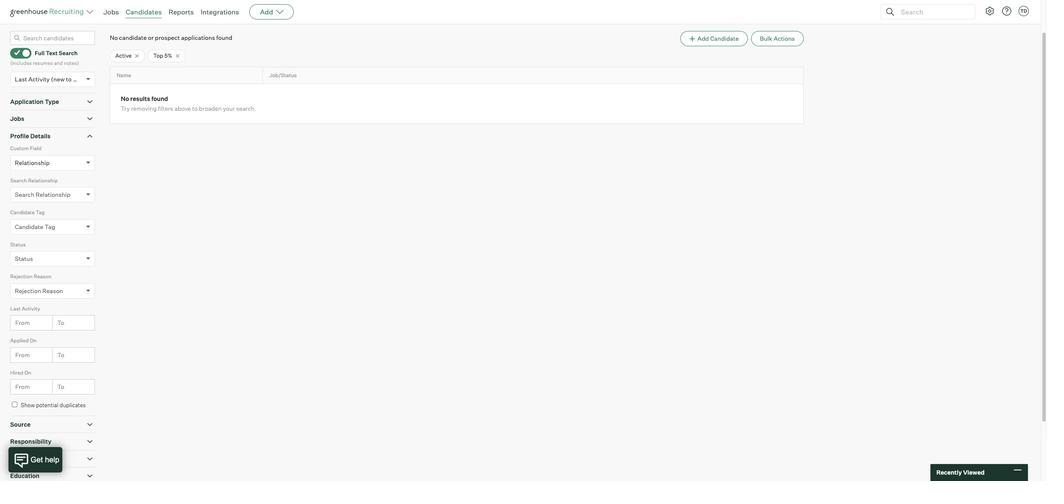 Task type: describe. For each thing, give the bounding box(es) containing it.
2 vertical spatial relationship
[[36, 191, 70, 198]]

1 vertical spatial rejection
[[15, 287, 41, 294]]

no results found try removing filters above to broaden your search.
[[121, 95, 256, 112]]

from for applied
[[15, 351, 30, 358]]

integrations
[[201, 8, 239, 16]]

try
[[121, 105, 130, 112]]

search relationship element
[[10, 176, 95, 208]]

bulk actions link
[[752, 31, 804, 46]]

add button
[[250, 4, 294, 20]]

to inside no results found try removing filters above to broaden your search.
[[192, 105, 198, 112]]

applications
[[181, 34, 215, 41]]

old)
[[73, 75, 84, 83]]

profile
[[10, 132, 29, 139]]

to for applied on
[[57, 351, 64, 358]]

rejection reason element
[[10, 272, 95, 304]]

source
[[10, 421, 31, 428]]

hired on
[[10, 369, 31, 376]]

relationship option
[[15, 159, 50, 166]]

td button
[[1018, 4, 1031, 18]]

0 vertical spatial candidate tag
[[10, 209, 45, 216]]

last activity (new to old) option
[[15, 75, 84, 83]]

bulk
[[761, 35, 773, 42]]

or
[[148, 34, 154, 41]]

(new
[[51, 75, 65, 83]]

active
[[115, 52, 132, 59]]

td button
[[1019, 6, 1030, 16]]

2 vertical spatial candidate
[[15, 223, 43, 230]]

removing
[[131, 105, 157, 112]]

1 horizontal spatial found
[[216, 34, 233, 41]]

td
[[1021, 8, 1028, 14]]

prospect
[[155, 34, 180, 41]]

1 vertical spatial status
[[15, 255, 33, 262]]

full text search (includes resumes and notes)
[[10, 50, 79, 66]]

1 vertical spatial jobs
[[10, 115, 24, 122]]

5%
[[164, 52, 172, 59]]

broaden
[[199, 105, 222, 112]]

1 vertical spatial search relationship
[[15, 191, 70, 198]]

on for hired on
[[24, 369, 31, 376]]

1 vertical spatial rejection reason
[[15, 287, 63, 294]]

tasks
[[35, 455, 52, 462]]

filters
[[158, 105, 173, 112]]

Search text field
[[899, 6, 968, 18]]

results
[[130, 95, 150, 102]]

candidates
[[126, 8, 162, 16]]

0 vertical spatial rejection reason
[[10, 273, 52, 280]]

candidates link
[[126, 8, 162, 16]]

and
[[54, 60, 63, 66]]

add candidate link
[[681, 31, 748, 46]]

applied on
[[10, 337, 37, 344]]

responsibility
[[10, 438, 51, 445]]

0 horizontal spatial to
[[66, 75, 72, 83]]

reports
[[169, 8, 194, 16]]

add for add candidate
[[698, 35, 710, 42]]

search inside full text search (includes resumes and notes)
[[59, 50, 78, 56]]



Task type: vqa. For each thing, say whether or not it's contained in the screenshot.
2nd the Paste link from the bottom of the page
no



Task type: locate. For each thing, give the bounding box(es) containing it.
candidate left bulk
[[711, 35, 739, 42]]

configure image
[[986, 6, 996, 16]]

1 horizontal spatial jobs
[[104, 8, 119, 16]]

0 vertical spatial reason
[[34, 273, 52, 280]]

jobs link
[[104, 8, 119, 16]]

top
[[153, 52, 163, 59]]

2 vertical spatial to
[[57, 383, 64, 390]]

last down '(includes'
[[15, 75, 27, 83]]

1 horizontal spatial no
[[121, 95, 129, 102]]

on for applied on
[[30, 337, 37, 344]]

0 vertical spatial to
[[66, 75, 72, 83]]

1 vertical spatial tag
[[45, 223, 55, 230]]

status element
[[10, 240, 95, 272]]

add candidate
[[698, 35, 739, 42]]

found
[[216, 34, 233, 41], [152, 95, 168, 102]]

found up filters
[[152, 95, 168, 102]]

0 vertical spatial candidate
[[711, 35, 739, 42]]

jobs left candidates
[[104, 8, 119, 16]]

job/status
[[269, 72, 297, 78]]

on
[[30, 337, 37, 344], [24, 369, 31, 376]]

candidate down search relationship element
[[10, 209, 35, 216]]

no up "try" at top
[[121, 95, 129, 102]]

activity down rejection reason element at the left of the page
[[22, 305, 40, 312]]

search relationship down the relationship option
[[10, 177, 58, 184]]

from for last
[[15, 319, 30, 326]]

rejection reason
[[10, 273, 52, 280], [15, 287, 63, 294]]

last for last activity (new to old)
[[15, 75, 27, 83]]

custom field
[[10, 145, 42, 152]]

1 vertical spatial from
[[15, 351, 30, 358]]

0 vertical spatial jobs
[[104, 8, 119, 16]]

0 vertical spatial on
[[30, 337, 37, 344]]

to for last activity
[[57, 319, 64, 326]]

application
[[10, 98, 43, 105]]

activity for last activity (new to old)
[[28, 75, 50, 83]]

text
[[46, 50, 58, 56]]

custom field element
[[10, 144, 95, 176]]

from
[[15, 319, 30, 326], [15, 351, 30, 358], [15, 383, 30, 390]]

education
[[10, 472, 39, 479]]

0 vertical spatial search
[[59, 50, 78, 56]]

2 vertical spatial search
[[15, 191, 34, 198]]

candidate
[[711, 35, 739, 42], [10, 209, 35, 216], [15, 223, 43, 230]]

0 vertical spatial last
[[15, 75, 27, 83]]

show
[[21, 402, 35, 409]]

status
[[10, 241, 26, 248], [15, 255, 33, 262]]

1 from from the top
[[15, 319, 30, 326]]

search.
[[236, 105, 256, 112]]

tag
[[36, 209, 45, 216], [45, 223, 55, 230]]

status down candidate tag element
[[10, 241, 26, 248]]

recently
[[937, 469, 963, 476]]

details
[[30, 132, 50, 139]]

show potential duplicates
[[21, 402, 86, 409]]

1 vertical spatial candidate
[[10, 209, 35, 216]]

resumes
[[33, 60, 53, 66]]

search
[[59, 50, 78, 56], [10, 177, 27, 184], [15, 191, 34, 198]]

0 vertical spatial relationship
[[15, 159, 50, 166]]

applied
[[10, 337, 29, 344]]

last activity
[[10, 305, 40, 312]]

candidate up status element
[[15, 223, 43, 230]]

status up rejection reason element at the left of the page
[[15, 255, 33, 262]]

relationship
[[15, 159, 50, 166], [28, 177, 58, 184], [36, 191, 70, 198]]

to left old)
[[66, 75, 72, 83]]

above
[[175, 105, 191, 112]]

last up applied
[[10, 305, 21, 312]]

jobs up the profile
[[10, 115, 24, 122]]

hired
[[10, 369, 23, 376]]

application type
[[10, 98, 59, 105]]

1 vertical spatial relationship
[[28, 177, 58, 184]]

from down applied on
[[15, 351, 30, 358]]

type
[[45, 98, 59, 105]]

1 vertical spatial last
[[10, 305, 21, 312]]

pipeline tasks
[[10, 455, 52, 462]]

relationship down field
[[15, 159, 50, 166]]

0 vertical spatial search relationship
[[10, 177, 58, 184]]

tag down search relationship element
[[36, 209, 45, 216]]

2 vertical spatial from
[[15, 383, 30, 390]]

greenhouse recruiting image
[[10, 7, 87, 17]]

custom
[[10, 145, 29, 152]]

0 vertical spatial found
[[216, 34, 233, 41]]

0 vertical spatial add
[[260, 8, 273, 16]]

recently viewed
[[937, 469, 985, 476]]

profile details
[[10, 132, 50, 139]]

potential
[[36, 402, 58, 409]]

add inside popup button
[[260, 8, 273, 16]]

integrations link
[[201, 8, 239, 16]]

1 vertical spatial to
[[57, 351, 64, 358]]

1 vertical spatial search
[[10, 177, 27, 184]]

candidate tag down search relationship element
[[10, 209, 45, 216]]

search relationship up candidate tag element
[[15, 191, 70, 198]]

tag up status element
[[45, 223, 55, 230]]

activity
[[28, 75, 50, 83], [22, 305, 40, 312]]

no candidate or prospect applications found
[[110, 34, 233, 41]]

3 from from the top
[[15, 383, 30, 390]]

relationship up candidate tag element
[[36, 191, 70, 198]]

your
[[223, 105, 235, 112]]

last activity (new to old)
[[15, 75, 84, 83]]

0 horizontal spatial found
[[152, 95, 168, 102]]

add
[[260, 8, 273, 16], [698, 35, 710, 42]]

pipeline
[[10, 455, 34, 462]]

0 vertical spatial from
[[15, 319, 30, 326]]

no inside no results found try removing filters above to broaden your search.
[[121, 95, 129, 102]]

1 to from the top
[[57, 319, 64, 326]]

activity for last activity
[[22, 305, 40, 312]]

reason
[[34, 273, 52, 280], [42, 287, 63, 294]]

no for no results found try removing filters above to broaden your search.
[[121, 95, 129, 102]]

to
[[57, 319, 64, 326], [57, 351, 64, 358], [57, 383, 64, 390]]

bulk actions
[[761, 35, 795, 42]]

field
[[30, 145, 42, 152]]

0 vertical spatial tag
[[36, 209, 45, 216]]

to for hired on
[[57, 383, 64, 390]]

name
[[117, 72, 131, 78]]

no for no candidate or prospect applications found
[[110, 34, 118, 41]]

2 to from the top
[[57, 351, 64, 358]]

search relationship
[[10, 177, 58, 184], [15, 191, 70, 198]]

1 vertical spatial add
[[698, 35, 710, 42]]

0 vertical spatial to
[[57, 319, 64, 326]]

1 vertical spatial on
[[24, 369, 31, 376]]

Show potential duplicates checkbox
[[12, 402, 17, 407]]

candidate
[[119, 34, 147, 41]]

add for add
[[260, 8, 273, 16]]

notes)
[[64, 60, 79, 66]]

relationship inside custom field element
[[15, 159, 50, 166]]

0 horizontal spatial jobs
[[10, 115, 24, 122]]

0 horizontal spatial no
[[110, 34, 118, 41]]

rejection reason up 'last activity'
[[15, 287, 63, 294]]

candidate tag
[[10, 209, 45, 216], [15, 223, 55, 230]]

0 vertical spatial activity
[[28, 75, 50, 83]]

1 vertical spatial candidate tag
[[15, 223, 55, 230]]

activity down resumes
[[28, 75, 50, 83]]

last
[[15, 75, 27, 83], [10, 305, 21, 312]]

to right above
[[192, 105, 198, 112]]

from for hired
[[15, 383, 30, 390]]

1 horizontal spatial to
[[192, 105, 198, 112]]

checkmark image
[[14, 50, 20, 56]]

from down 'last activity'
[[15, 319, 30, 326]]

0 vertical spatial status
[[10, 241, 26, 248]]

jobs
[[104, 8, 119, 16], [10, 115, 24, 122]]

1 vertical spatial no
[[121, 95, 129, 102]]

1 vertical spatial activity
[[22, 305, 40, 312]]

no
[[110, 34, 118, 41], [121, 95, 129, 102]]

relationship down the relationship option
[[28, 177, 58, 184]]

0 horizontal spatial add
[[260, 8, 273, 16]]

full
[[35, 50, 45, 56]]

top 5%
[[153, 52, 172, 59]]

1 vertical spatial reason
[[42, 287, 63, 294]]

duplicates
[[60, 402, 86, 409]]

on right applied
[[30, 337, 37, 344]]

rejection
[[10, 273, 33, 280], [15, 287, 41, 294]]

viewed
[[964, 469, 985, 476]]

to
[[66, 75, 72, 83], [192, 105, 198, 112]]

on right the 'hired'
[[24, 369, 31, 376]]

last for last activity
[[10, 305, 21, 312]]

candidate tag element
[[10, 208, 95, 240]]

actions
[[774, 35, 795, 42]]

no left candidate
[[110, 34, 118, 41]]

found inside no results found try removing filters above to broaden your search.
[[152, 95, 168, 102]]

0 vertical spatial rejection
[[10, 273, 33, 280]]

candidate tag up status element
[[15, 223, 55, 230]]

from down 'hired on'
[[15, 383, 30, 390]]

1 vertical spatial found
[[152, 95, 168, 102]]

Search candidates field
[[10, 31, 95, 45]]

1 horizontal spatial add
[[698, 35, 710, 42]]

0 vertical spatial no
[[110, 34, 118, 41]]

(includes
[[10, 60, 32, 66]]

found down integrations link
[[216, 34, 233, 41]]

2 from from the top
[[15, 351, 30, 358]]

reports link
[[169, 8, 194, 16]]

rejection reason down status element
[[10, 273, 52, 280]]

3 to from the top
[[57, 383, 64, 390]]

1 vertical spatial to
[[192, 105, 198, 112]]



